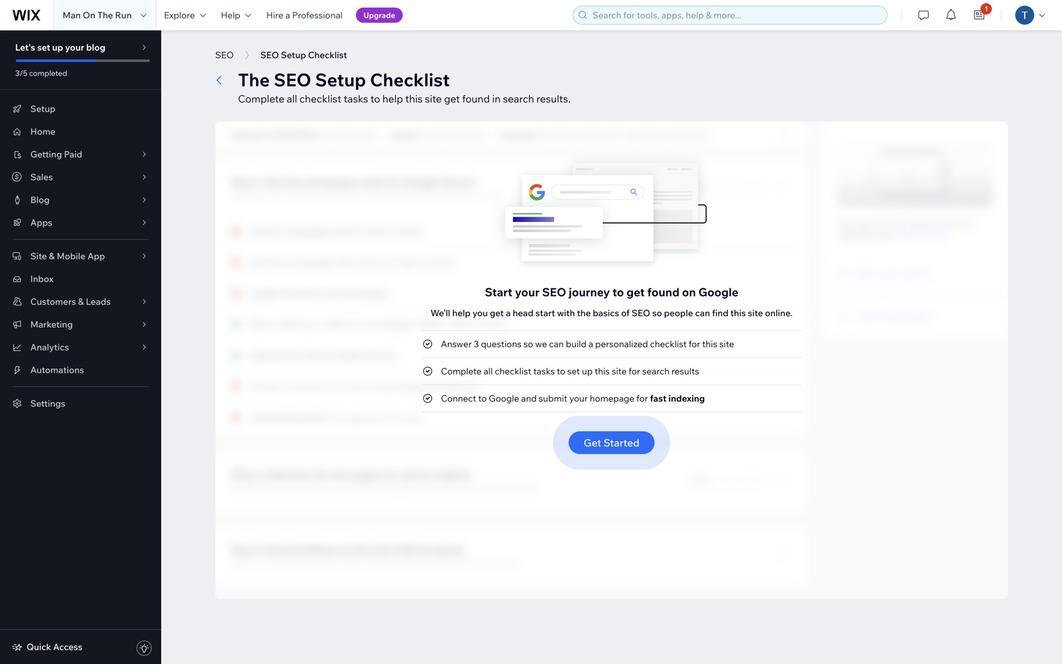 Task type: vqa. For each thing, say whether or not it's contained in the screenshot.
second Business from right
yes



Task type: locate. For each thing, give the bounding box(es) containing it.
found left online
[[302, 190, 326, 201]]

this up location : business location
[[406, 92, 423, 105]]

settings
[[30, 398, 65, 409]]

search
[[573, 130, 598, 139], [660, 130, 684, 139], [442, 176, 476, 189]]

site. left watch
[[879, 230, 895, 241]]

help inside the seo setup checklist complete all checklist tasks to help this site get found in search results.
[[383, 92, 403, 105]]

2 vertical spatial in
[[289, 557, 296, 568]]

step inside step 3: keep building on this site's seo progress seo is a work in progress. learn more about what it can do for this site.
[[231, 543, 254, 556]]

0 vertical spatial your
[[65, 42, 84, 53]]

start
[[536, 307, 556, 319]]

google
[[405, 176, 440, 189], [699, 285, 739, 299], [489, 393, 520, 404]]

1 vertical spatial complete
[[441, 366, 482, 377]]

1 horizontal spatial pages
[[389, 482, 415, 493]]

let's set up your blog
[[15, 42, 106, 53]]

search up essential on the top left
[[442, 176, 476, 189]]

the right the 'how'
[[874, 218, 888, 229]]

0 vertical spatial found
[[463, 92, 490, 105]]

checklist up location : business location
[[370, 69, 450, 91]]

analytics button
[[0, 336, 161, 359]]

found up location : business location
[[463, 92, 490, 105]]

0 vertical spatial site.
[[879, 230, 895, 241]]

name up step 1: get the homepage ready for google search heading
[[356, 130, 377, 139]]

1 horizontal spatial all
[[484, 366, 493, 377]]

2 vertical spatial checklist
[[495, 366, 532, 377]]

checklist down questions on the left of the page
[[495, 366, 532, 377]]

up inside sidebar element
[[52, 42, 63, 53]]

step for step 2: optimize the site pages for search engines
[[231, 468, 254, 481]]

0 vertical spatial hire
[[266, 9, 284, 21]]

set inside sidebar element
[[37, 42, 50, 53]]

complete inside step 2: optimize the site pages for search engines complete these tasks to make the site pages easier to find in search results.
[[231, 482, 271, 493]]

0 vertical spatial checklist
[[308, 49, 347, 60]]

0 horizontal spatial search
[[442, 176, 476, 189]]

business left the or
[[231, 130, 263, 139]]

0 horizontal spatial can
[[444, 557, 458, 568]]

setup inside the seo setup checklist complete all checklist tasks to help this site get found in search results.
[[315, 69, 366, 91]]

in inside step 3: keep building on this site's seo progress seo is a work in progress. learn more about what it can do for this site.
[[289, 557, 296, 568]]

your up head
[[515, 285, 540, 299]]

search left 2
[[660, 130, 684, 139]]

search inside the seo setup checklist complete all checklist tasks to help this site get found in search results.
[[503, 92, 535, 105]]

get started button
[[569, 431, 655, 454]]

2/7
[[748, 183, 760, 193]]

& left leads
[[78, 296, 84, 307]]

2 horizontal spatial checklist
[[937, 218, 976, 229]]

2 vertical spatial complete
[[231, 482, 271, 493]]

setup up watch video
[[911, 218, 935, 229]]

mobile
[[57, 251, 86, 262]]

get left started
[[584, 437, 602, 449]]

0 horizontal spatial these
[[273, 482, 296, 493]]

1 horizontal spatial :
[[421, 130, 422, 139]]

business right brand at the left top of the page
[[323, 130, 354, 139]]

progress
[[422, 543, 465, 556]]

site. right do
[[504, 557, 521, 568]]

seo up about
[[398, 543, 420, 556]]

these down optimize on the left bottom of page
[[273, 482, 296, 493]]

3
[[474, 338, 479, 350]]

1 step from the top
[[231, 176, 254, 189]]

on inside step 3: keep building on this site's seo progress seo is a work in progress. learn more about what it can do for this site.
[[336, 543, 349, 556]]

all
[[287, 92, 297, 105], [484, 366, 493, 377]]

hire
[[266, 9, 284, 21], [856, 311, 873, 322]]

0 horizontal spatial all
[[287, 92, 297, 105]]

man on the run
[[63, 9, 132, 21]]

step 1: get the homepage ready for google search heading
[[231, 175, 504, 190]]

0 vertical spatial all
[[287, 92, 297, 105]]

it
[[436, 557, 442, 568]]

get right 1:
[[266, 176, 284, 189]]

for right do
[[473, 557, 485, 568]]

get up location : business location
[[444, 92, 460, 105]]

& inside dropdown button
[[78, 296, 84, 307]]

optimize
[[267, 468, 311, 481]]

2 vertical spatial google
[[489, 393, 520, 404]]

a inside step 3: keep building on this site's seo progress seo is a work in progress. learn more about what it can do for this site.
[[260, 557, 264, 568]]

2 term from the left
[[686, 130, 704, 139]]

0 horizontal spatial in
[[289, 557, 296, 568]]

online
[[328, 190, 353, 201]]

a right 'is'
[[260, 557, 264, 568]]

1 vertical spatial all
[[484, 366, 493, 377]]

2 horizontal spatial can
[[696, 307, 711, 319]]

0 vertical spatial help
[[221, 9, 241, 21]]

these
[[416, 190, 440, 201], [273, 482, 296, 493]]

0 vertical spatial homepage
[[304, 176, 356, 189]]

the inside step 1: get the homepage ready for google search help get this site found online by completing these essential tasks.
[[286, 176, 302, 189]]

help left you
[[453, 307, 471, 319]]

all up brand at the left top of the page
[[287, 92, 297, 105]]

all down questions on the left of the page
[[484, 366, 493, 377]]

1 horizontal spatial tasks
[[344, 92, 368, 105]]

& for site
[[49, 251, 55, 262]]

step 3: keep building on this site's seo progress seo is a work in progress. learn more about what it can do for this site.
[[231, 543, 521, 568]]

3 : from the left
[[536, 130, 538, 139]]

0 horizontal spatial set
[[37, 42, 50, 53]]

google inside step 1: get the homepage ready for google search help get this site found online by completing these essential tasks.
[[405, 176, 440, 189]]

customers
[[30, 296, 76, 307]]

1 vertical spatial up
[[582, 366, 593, 377]]

hire right help button
[[266, 9, 284, 21]]

1 vertical spatial found
[[302, 190, 326, 201]]

easier
[[417, 482, 441, 493]]

settings link
[[0, 392, 161, 415]]

1 horizontal spatial site.
[[879, 230, 895, 241]]

hire for hire an seo expert
[[856, 311, 873, 322]]

sales button
[[0, 166, 161, 189]]

automations link
[[0, 359, 161, 381]]

0 horizontal spatial up
[[52, 42, 63, 53]]

or
[[265, 130, 272, 139]]

upgrade button
[[356, 8, 403, 23]]

business right keywords
[[540, 130, 571, 139]]

step 3: keep building on this site's seo progress heading
[[231, 542, 521, 557]]

the right on
[[97, 9, 113, 21]]

your left blog at the top left of the page
[[65, 42, 84, 53]]

seo down help button
[[215, 49, 234, 60]]

0 vertical spatial so
[[653, 307, 663, 319]]

make
[[332, 482, 355, 493]]

0 vertical spatial set
[[37, 42, 50, 53]]

with
[[558, 307, 575, 319]]

checklist down professional
[[308, 49, 347, 60]]

site & mobile app
[[30, 251, 105, 262]]

help
[[221, 9, 241, 21], [231, 190, 250, 201]]

this up the learn
[[351, 543, 369, 556]]

completing
[[368, 190, 414, 201]]

we
[[536, 338, 547, 350]]

setup up home
[[30, 103, 56, 114]]

journey
[[569, 285, 610, 299]]

site's
[[371, 543, 396, 556]]

get
[[266, 176, 284, 189], [584, 437, 602, 449]]

1 horizontal spatial in
[[472, 482, 479, 493]]

these left essential on the top left
[[416, 190, 440, 201]]

1 vertical spatial get
[[584, 437, 602, 449]]

get right you
[[490, 307, 504, 319]]

help inside button
[[221, 9, 241, 21]]

set up connect to google and submit your homepage for fast indexing
[[568, 366, 580, 377]]

1 horizontal spatial term
[[686, 130, 704, 139]]

0 horizontal spatial the
[[97, 9, 113, 21]]

0 horizontal spatial name
[[298, 130, 319, 139]]

pages left easier
[[389, 482, 415, 493]]

found for checklist
[[463, 92, 490, 105]]

help
[[383, 92, 403, 105], [453, 307, 471, 319]]

2 horizontal spatial search
[[660, 130, 684, 139]]

results. inside step 2: optimize the site pages for search engines complete these tasks to make the site pages easier to find in search results.
[[511, 482, 541, 493]]

seo
[[215, 49, 234, 60], [261, 49, 279, 60], [274, 69, 311, 91], [890, 218, 909, 229], [856, 268, 875, 279], [543, 285, 567, 299], [632, 307, 651, 319], [887, 311, 906, 322], [398, 543, 420, 556], [231, 557, 249, 568]]

2 vertical spatial can
[[444, 557, 458, 568]]

seo learning hub link
[[856, 268, 932, 279]]

1 horizontal spatial these
[[416, 190, 440, 201]]

business right 1,
[[626, 130, 658, 139]]

setup link
[[0, 97, 161, 120]]

app
[[88, 251, 105, 262]]

inbox link
[[0, 268, 161, 290]]

customers & leads button
[[0, 290, 161, 313]]

complete inside the seo setup checklist complete all checklist tasks to help this site get found in search results.
[[238, 92, 285, 105]]

2 vertical spatial tasks
[[298, 482, 320, 493]]

setup down hire a professional link
[[281, 49, 306, 60]]

what
[[414, 557, 434, 568]]

in down engines
[[472, 482, 479, 493]]

1 horizontal spatial location
[[457, 130, 488, 139]]

a right build
[[589, 338, 594, 350]]

0 horizontal spatial homepage
[[304, 176, 356, 189]]

inbox
[[30, 273, 54, 284]]

seo right seo button
[[261, 49, 279, 60]]

tasks.
[[480, 190, 504, 201]]

2 : from the left
[[421, 130, 422, 139]]

& right site
[[49, 251, 55, 262]]

started
[[604, 437, 640, 449]]

blog
[[86, 42, 106, 53]]

you
[[473, 307, 488, 319]]

0 vertical spatial find
[[713, 307, 729, 319]]

1 horizontal spatial found
[[463, 92, 490, 105]]

ic google image
[[333, 412, 422, 423]]

0 vertical spatial pages
[[351, 468, 381, 481]]

1 vertical spatial help
[[453, 307, 471, 319]]

the down seo button
[[238, 69, 270, 91]]

term left 2
[[686, 130, 704, 139]]

1 vertical spatial tasks
[[534, 366, 555, 377]]

for inside step 3: keep building on this site's seo progress seo is a work in progress. learn more about what it can do for this site.
[[473, 557, 485, 568]]

find inside step 2: optimize the site pages for search engines complete these tasks to make the site pages easier to find in search results.
[[454, 482, 470, 493]]

0 vertical spatial tasks
[[344, 92, 368, 105]]

1 term from the left
[[599, 130, 617, 139]]

1:
[[256, 176, 264, 189]]

in up keywords
[[493, 92, 501, 105]]

1 vertical spatial hire
[[856, 311, 873, 322]]

homepage
[[304, 176, 356, 189], [590, 393, 635, 404]]

seo down seo setup checklist button
[[274, 69, 311, 91]]

1 vertical spatial results.
[[511, 482, 541, 493]]

complete up connect
[[441, 366, 482, 377]]

checklist up results
[[650, 338, 687, 350]]

2 horizontal spatial found
[[648, 285, 680, 299]]

0 vertical spatial up
[[52, 42, 63, 53]]

step inside step 1: get the homepage ready for google search help get this site found online by completing these essential tasks.
[[231, 176, 254, 189]]

sales
[[30, 171, 53, 183]]

step left 1:
[[231, 176, 254, 189]]

complete down 2:
[[231, 482, 271, 493]]

customers & leads
[[30, 296, 111, 307]]

1 vertical spatial site.
[[504, 557, 521, 568]]

0 horizontal spatial google
[[405, 176, 440, 189]]

ready
[[358, 176, 386, 189]]

1 horizontal spatial search
[[573, 130, 598, 139]]

to inside the seo setup checklist complete all checklist tasks to help this site get found in search results.
[[371, 92, 380, 105]]

head
[[513, 307, 534, 319]]

submit
[[539, 393, 568, 404]]

can right the people
[[696, 307, 711, 319]]

up down answer 3 questions so we can build a personalized checklist for this site
[[582, 366, 593, 377]]

find right the people
[[713, 307, 729, 319]]

we'll
[[431, 307, 451, 319]]

checklist up business or brand name : business name
[[300, 92, 342, 105]]

found inside the seo setup checklist complete all checklist tasks to help this site get found in search results.
[[463, 92, 490, 105]]

this right do
[[487, 557, 502, 568]]

1 vertical spatial google
[[699, 285, 739, 299]]

help up location : business location
[[383, 92, 403, 105]]

seo inside the seo setup checklist complete all checklist tasks to help this site get found in search results.
[[274, 69, 311, 91]]

1 horizontal spatial &
[[78, 296, 84, 307]]

1 vertical spatial find
[[454, 482, 470, 493]]

1 horizontal spatial your
[[515, 285, 540, 299]]

2 vertical spatial found
[[648, 285, 680, 299]]

checklist inside the seo setup checklist complete all checklist tasks to help this site get found in search results.
[[370, 69, 450, 91]]

location down the seo setup checklist complete all checklist tasks to help this site get found in search results.
[[389, 130, 421, 139]]

search left 1,
[[573, 130, 598, 139]]

so left the we
[[524, 338, 534, 350]]

seo right of
[[632, 307, 651, 319]]

found inside step 1: get the homepage ready for google search help get this site found online by completing these essential tasks.
[[302, 190, 326, 201]]

0 vertical spatial in
[[493, 92, 501, 105]]

0 horizontal spatial so
[[524, 338, 534, 350]]

0 horizontal spatial find
[[454, 482, 470, 493]]

upgrade
[[364, 10, 396, 20]]

a
[[286, 9, 290, 21], [506, 307, 511, 319], [589, 338, 594, 350], [260, 557, 264, 568]]

progress.
[[298, 557, 337, 568]]

this down the 'how'
[[861, 230, 877, 241]]

seo setup checklist button
[[254, 46, 354, 65]]

0 horizontal spatial help
[[383, 92, 403, 105]]

this down the or
[[268, 190, 283, 201]]

name right brand at the left top of the page
[[298, 130, 319, 139]]

seo setup checklist
[[261, 49, 347, 60]]

2 step from the top
[[231, 468, 254, 481]]

for down ic google 'image'
[[383, 468, 397, 481]]

access
[[53, 642, 83, 653]]

this inside see how the seo setup checklist helps this site.
[[861, 230, 877, 241]]

watch
[[897, 230, 924, 241]]

Search for tools, apps, help & more... field
[[589, 6, 884, 24]]

0 horizontal spatial &
[[49, 251, 55, 262]]

site inside the seo setup checklist complete all checklist tasks to help this site get found in search results.
[[425, 92, 442, 105]]

location
[[389, 130, 421, 139], [457, 130, 488, 139]]

1 : from the left
[[319, 130, 321, 139]]

1 vertical spatial in
[[472, 482, 479, 493]]

expert
[[908, 311, 934, 322]]

find down engines
[[454, 482, 470, 493]]

0 vertical spatial help
[[383, 92, 403, 105]]

set right let's
[[37, 42, 50, 53]]

for down personalized
[[629, 366, 641, 377]]

0 horizontal spatial :
[[319, 130, 321, 139]]

term left 1,
[[599, 130, 617, 139]]

homepage up online
[[304, 176, 356, 189]]

on up the people
[[683, 285, 696, 299]]

so left the people
[[653, 307, 663, 319]]

1 horizontal spatial hire
[[856, 311, 873, 322]]

0 horizontal spatial on
[[336, 543, 349, 556]]

1 horizontal spatial find
[[713, 307, 729, 319]]

can right it
[[444, 557, 458, 568]]

on up the learn
[[336, 543, 349, 556]]

0 vertical spatial these
[[416, 190, 440, 201]]

these inside step 1: get the homepage ready for google search help get this site found online by completing these essential tasks.
[[416, 190, 440, 201]]

2 vertical spatial checklist
[[937, 218, 976, 229]]

0 vertical spatial on
[[683, 285, 696, 299]]

1 vertical spatial the
[[238, 69, 270, 91]]

pages up make
[[351, 468, 381, 481]]

0 horizontal spatial hire
[[266, 9, 284, 21]]

seo inside button
[[261, 49, 279, 60]]

step inside step 2: optimize the site pages for search engines complete these tasks to make the site pages easier to find in search results.
[[231, 468, 254, 481]]

1 horizontal spatial up
[[582, 366, 593, 377]]

keep
[[267, 543, 292, 556]]

2 horizontal spatial in
[[493, 92, 501, 105]]

: for location
[[421, 130, 422, 139]]

3 business from the left
[[424, 130, 456, 139]]

watch video link
[[897, 230, 950, 241]]

0 horizontal spatial site.
[[504, 557, 521, 568]]

setup down seo setup checklist button
[[315, 69, 366, 91]]

1 horizontal spatial can
[[549, 338, 564, 350]]

business down the seo setup checklist complete all checklist tasks to help this site get found in search results.
[[424, 130, 456, 139]]

keywords : business search term 1, business search term 2
[[500, 130, 710, 139]]

help inside step 1: get the homepage ready for google search help get this site found online by completing these essential tasks.
[[231, 190, 250, 201]]

learn
[[339, 557, 362, 568]]

2
[[706, 130, 710, 139]]

1 horizontal spatial name
[[356, 130, 377, 139]]

up up the completed
[[52, 42, 63, 53]]

get down 1:
[[252, 190, 266, 201]]

in inside the seo setup checklist complete all checklist tasks to help this site get found in search results.
[[493, 92, 501, 105]]

seo inside button
[[215, 49, 234, 60]]

all inside the seo setup checklist complete all checklist tasks to help this site get found in search results.
[[287, 92, 297, 105]]

homepage up the get started popup button
[[590, 393, 635, 404]]

the inside see how the seo setup checklist helps this site.
[[874, 218, 888, 229]]

1 vertical spatial checklist
[[370, 69, 450, 91]]

home link
[[0, 120, 161, 143]]

site
[[425, 92, 442, 105], [285, 190, 300, 201], [748, 307, 764, 319], [720, 338, 735, 350], [612, 366, 627, 377], [331, 468, 349, 481], [372, 482, 387, 493]]

seo up watch
[[890, 218, 909, 229]]

step left 2:
[[231, 468, 254, 481]]

the right 1:
[[286, 176, 302, 189]]

1 horizontal spatial the
[[238, 69, 270, 91]]

0 horizontal spatial your
[[65, 42, 84, 53]]

1 vertical spatial set
[[568, 366, 580, 377]]

0 vertical spatial results.
[[537, 92, 571, 105]]

for
[[388, 176, 402, 189], [689, 338, 701, 350], [629, 366, 641, 377], [637, 393, 648, 404], [383, 468, 397, 481], [473, 557, 485, 568]]

0 vertical spatial step
[[231, 176, 254, 189]]

1 horizontal spatial help
[[453, 307, 471, 319]]

2 horizontal spatial :
[[536, 130, 538, 139]]

:
[[319, 130, 321, 139], [421, 130, 422, 139], [536, 130, 538, 139]]

2 horizontal spatial your
[[570, 393, 588, 404]]

can right the we
[[549, 338, 564, 350]]

3 step from the top
[[231, 543, 254, 556]]

for up completing
[[388, 176, 402, 189]]

& inside dropdown button
[[49, 251, 55, 262]]

professional
[[292, 9, 343, 21]]

tasks
[[344, 92, 368, 105], [534, 366, 555, 377], [298, 482, 320, 493]]

the
[[97, 9, 113, 21], [238, 69, 270, 91]]

seo right an
[[887, 311, 906, 322]]

get up of
[[627, 285, 645, 299]]

these inside step 2: optimize the site pages for search engines complete these tasks to make the site pages easier to find in search results.
[[273, 482, 296, 493]]

the inside the seo setup checklist complete all checklist tasks to help this site get found in search results.
[[238, 69, 270, 91]]

can
[[696, 307, 711, 319], [549, 338, 564, 350], [444, 557, 458, 568]]

marketing
[[30, 319, 73, 330]]



Task type: describe. For each thing, give the bounding box(es) containing it.
analytics
[[30, 342, 69, 353]]

for inside step 1: get the homepage ready for google search help get this site found online by completing these essential tasks.
[[388, 176, 402, 189]]

business or brand name : business name
[[231, 130, 377, 139]]

fast
[[650, 393, 667, 404]]

2 horizontal spatial checklist
[[650, 338, 687, 350]]

the right optimize on the left bottom of page
[[313, 468, 329, 481]]

leads
[[86, 296, 111, 307]]

see
[[837, 218, 853, 229]]

: for keywords
[[536, 130, 538, 139]]

explore
[[164, 9, 195, 21]]

answer
[[441, 338, 472, 350]]

apps button
[[0, 211, 161, 234]]

home
[[30, 126, 56, 137]]

hire an seo expert link
[[856, 311, 934, 322]]

more
[[364, 557, 386, 568]]

by
[[355, 190, 366, 201]]

for inside step 2: optimize the site pages for search engines complete these tasks to make the site pages easier to find in search results.
[[383, 468, 397, 481]]

step for step 1: get the homepage ready for google search
[[231, 176, 254, 189]]

of
[[622, 307, 630, 319]]

seo button
[[209, 46, 240, 65]]

step 2: optimize the site pages for search engines complete these tasks to make the site pages easier to find in search results.
[[231, 468, 541, 493]]

see how the seo setup checklist helps this site.
[[837, 218, 976, 241]]

this left "online."
[[731, 307, 746, 319]]

1 location from the left
[[389, 130, 421, 139]]

1 horizontal spatial google
[[489, 393, 520, 404]]

2 business from the left
[[323, 130, 354, 139]]

work
[[266, 557, 287, 568]]

1 horizontal spatial checklist
[[495, 366, 532, 377]]

get inside step 1: get the homepage ready for google search help get this site found online by completing these essential tasks.
[[266, 176, 284, 189]]

blog button
[[0, 189, 161, 211]]

answer 3 questions so we can build a personalized checklist for this site
[[441, 338, 735, 350]]

checklist inside see how the seo setup checklist helps this site.
[[937, 218, 976, 229]]

checklist inside the seo setup checklist complete all checklist tasks to help this site get found in search results.
[[300, 92, 342, 105]]

location : business location
[[389, 130, 488, 139]]

seo up "start"
[[543, 285, 567, 299]]

getting paid
[[30, 149, 82, 160]]

hire for hire a professional
[[266, 9, 284, 21]]

tasks inside step 2: optimize the site pages for search engines complete these tasks to make the site pages easier to find in search results.
[[298, 482, 320, 493]]

how
[[855, 218, 872, 229]]

get inside step 1: get the homepage ready for google search help get this site found online by completing these essential tasks.
[[252, 190, 266, 201]]

step for step 3: keep building on this site's seo progress
[[231, 543, 254, 556]]

quick
[[27, 642, 51, 653]]

for left fast on the right of the page
[[637, 393, 648, 404]]

1 vertical spatial so
[[524, 338, 534, 350]]

2 horizontal spatial google
[[699, 285, 739, 299]]

5 business from the left
[[626, 130, 658, 139]]

engines
[[434, 468, 472, 481]]

1 vertical spatial can
[[549, 338, 564, 350]]

search inside step 1: get the homepage ready for google search help get this site found online by completing these essential tasks.
[[442, 176, 476, 189]]

in inside step 2: optimize the site pages for search engines complete these tasks to make the site pages easier to find in search results.
[[472, 482, 479, 493]]

an
[[875, 311, 885, 322]]

your inside sidebar element
[[65, 42, 84, 53]]

essential
[[442, 190, 478, 201]]

1 button
[[966, 0, 994, 30]]

building
[[294, 543, 334, 556]]

tasks inside the seo setup checklist complete all checklist tasks to help this site get found in search results.
[[344, 92, 368, 105]]

1 business from the left
[[231, 130, 263, 139]]

seo learning hub
[[856, 268, 932, 279]]

learning
[[877, 268, 913, 279]]

this inside step 1: get the homepage ready for google search help get this site found online by completing these essential tasks.
[[268, 190, 283, 201]]

start your seo journey to get found on google
[[485, 285, 739, 299]]

blog
[[30, 194, 50, 205]]

1 vertical spatial pages
[[389, 482, 415, 493]]

a left professional
[[286, 9, 290, 21]]

this inside the seo setup checklist complete all checklist tasks to help this site get found in search results.
[[406, 92, 423, 105]]

let's
[[15, 42, 35, 53]]

start
[[485, 285, 513, 299]]

homepage inside step 1: get the homepage ready for google search help get this site found online by completing these essential tasks.
[[304, 176, 356, 189]]

seo inside see how the seo setup checklist helps this site.
[[890, 218, 909, 229]]

results. inside the seo setup checklist complete all checklist tasks to help this site get found in search results.
[[537, 92, 571, 105]]

help button
[[213, 0, 259, 30]]

on
[[83, 9, 95, 21]]

setup inside sidebar element
[[30, 103, 56, 114]]

get inside popup button
[[584, 437, 602, 449]]

3:
[[256, 543, 265, 556]]

get inside the seo setup checklist complete all checklist tasks to help this site get found in search results.
[[444, 92, 460, 105]]

hire a professional
[[266, 9, 343, 21]]

automations
[[30, 364, 84, 375]]

site. inside see how the seo setup checklist helps this site.
[[879, 230, 895, 241]]

site inside step 1: get the homepage ready for google search help get this site found online by completing these essential tasks.
[[285, 190, 300, 201]]

connect to google and submit your homepage for fast indexing
[[441, 393, 705, 404]]

completed
[[29, 68, 67, 78]]

2 name from the left
[[356, 130, 377, 139]]

1 horizontal spatial on
[[683, 285, 696, 299]]

checklist inside button
[[308, 49, 347, 60]]

do
[[460, 557, 471, 568]]

the right with
[[577, 307, 591, 319]]

for up results
[[689, 338, 701, 350]]

hub
[[915, 268, 932, 279]]

site. inside step 3: keep building on this site's seo progress seo is a work in progress. learn more about what it can do for this site.
[[504, 557, 521, 568]]

step 1: get the homepage ready for google search help get this site found online by completing these essential tasks.
[[231, 176, 504, 201]]

3/5
[[15, 68, 27, 78]]

is
[[251, 557, 258, 568]]

man
[[63, 9, 81, 21]]

this up the indexing
[[703, 338, 718, 350]]

& for customers
[[78, 296, 84, 307]]

2 location from the left
[[457, 130, 488, 139]]

keywords
[[500, 130, 536, 139]]

sidebar element
[[0, 30, 161, 664]]

2 vertical spatial your
[[570, 393, 588, 404]]

7/19
[[745, 475, 760, 485]]

personalized
[[596, 338, 649, 350]]

we'll help you get a head start with the basics of seo so people can find this site online.
[[431, 307, 793, 319]]

helps
[[837, 230, 859, 241]]

setup inside see how the seo setup checklist helps this site.
[[911, 218, 935, 229]]

and
[[522, 393, 537, 404]]

1 name from the left
[[298, 130, 319, 139]]

can inside step 3: keep building on this site's seo progress seo is a work in progress. learn more about what it can do for this site.
[[444, 557, 458, 568]]

2 horizontal spatial tasks
[[534, 366, 555, 377]]

build
[[566, 338, 587, 350]]

0 horizontal spatial pages
[[351, 468, 381, 481]]

brand
[[274, 130, 296, 139]]

the right make
[[357, 482, 370, 493]]

marketing button
[[0, 313, 161, 336]]

step 2: optimize the site pages for search engines heading
[[231, 467, 541, 482]]

questions
[[481, 338, 522, 350]]

connect
[[441, 393, 477, 404]]

hire an seo expert
[[856, 311, 934, 322]]

the seo setup checklist complete all checklist tasks to help this site get found in search results.
[[238, 69, 571, 105]]

this down answer 3 questions so we can build a personalized checklist for this site
[[595, 366, 610, 377]]

hire a professional link
[[259, 0, 350, 30]]

1 horizontal spatial so
[[653, 307, 663, 319]]

found for the
[[302, 190, 326, 201]]

3/5 completed
[[15, 68, 67, 78]]

1,
[[619, 130, 625, 139]]

a left head
[[506, 307, 511, 319]]

people
[[665, 307, 694, 319]]

watch video
[[897, 230, 950, 241]]

setup inside button
[[281, 49, 306, 60]]

paid
[[64, 149, 82, 160]]

quick access
[[27, 642, 83, 653]]

1 horizontal spatial homepage
[[590, 393, 635, 404]]

seo left learning
[[856, 268, 875, 279]]

4 business from the left
[[540, 130, 571, 139]]

seo left 'is'
[[231, 557, 249, 568]]



